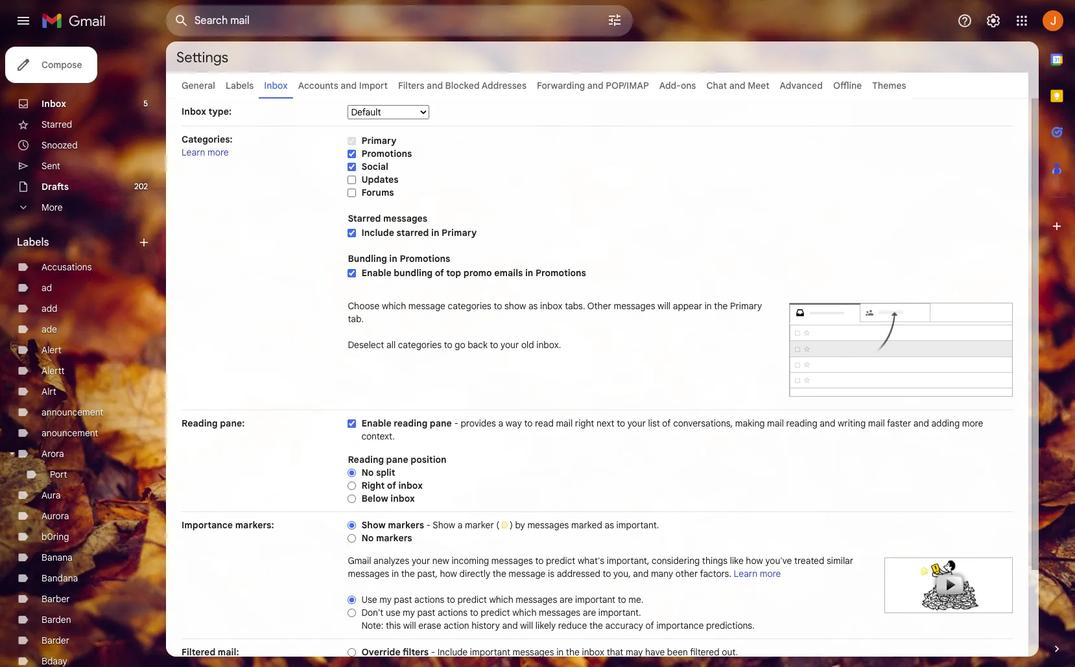 Task type: describe. For each thing, give the bounding box(es) containing it.
messages up likely at the bottom
[[516, 594, 558, 606]]

directly
[[460, 568, 491, 580]]

to inside don't use my past actions to predict which messages are important. note: this will erase action history and will likely reduce the accuracy of importance predictions.
[[470, 607, 479, 619]]

labels for labels link
[[226, 80, 254, 91]]

messages down ) at bottom
[[492, 555, 533, 567]]

messages up starred
[[383, 213, 428, 224]]

this
[[386, 620, 401, 632]]

you've
[[766, 555, 792, 567]]

in inside gmail analyzes your new incoming messages to predict what's important, considering things like how you've treated similar messages in the past, how directly the message is addressed to you, and many other factors.
[[392, 568, 399, 580]]

your inside - provides a way to read mail right next to your list of conversations, making mail reading and writing mail faster and adding more context.
[[628, 418, 646, 429]]

b0ring
[[42, 531, 69, 543]]

3 mail from the left
[[869, 418, 885, 429]]

will inside choose which message categories to show as inbox tabs. other messages will appear in the primary tab.
[[658, 300, 671, 312]]

gmail
[[348, 555, 371, 567]]

making
[[736, 418, 765, 429]]

use
[[386, 607, 401, 619]]

right of inbox
[[362, 480, 423, 492]]

updates
[[362, 174, 399, 186]]

0 vertical spatial pane
[[430, 418, 452, 429]]

forwarding
[[537, 80, 585, 91]]

import
[[359, 80, 388, 91]]

barden link
[[42, 614, 71, 626]]

more inside categories: learn more
[[208, 147, 229, 158]]

port
[[50, 469, 67, 481]]

pop/imap
[[606, 80, 649, 91]]

0 horizontal spatial inbox link
[[42, 98, 66, 110]]

may
[[626, 647, 643, 659]]

override filters - include important messages in the inbox that may have been filtered out.
[[362, 647, 738, 659]]

enable bundling of top promo emails in promotions
[[362, 267, 586, 279]]

ade link
[[42, 324, 57, 335]]

primary inside choose which message categories to show as inbox tabs. other messages will appear in the primary tab.
[[731, 300, 762, 312]]

show
[[505, 300, 526, 312]]

1 horizontal spatial your
[[501, 339, 519, 351]]

promo
[[464, 267, 492, 279]]

forums
[[362, 187, 394, 199]]

barber
[[42, 594, 70, 605]]

0 horizontal spatial primary
[[362, 135, 397, 147]]

barder
[[42, 635, 69, 647]]

main menu image
[[16, 13, 31, 29]]

search mail image
[[170, 9, 193, 32]]

note:
[[362, 620, 384, 632]]

2 mail from the left
[[768, 418, 784, 429]]

filters and blocked addresses
[[398, 80, 527, 91]]

support image
[[958, 13, 973, 29]]

and right the filters
[[427, 80, 443, 91]]

tabs.
[[565, 300, 586, 312]]

2 vertical spatial more
[[760, 568, 781, 580]]

forwarding and pop/imap
[[537, 80, 649, 91]]

0 horizontal spatial include
[[362, 227, 394, 239]]

accounts and import link
[[298, 80, 388, 91]]

next
[[597, 418, 615, 429]]

bundling
[[394, 267, 433, 279]]

1 vertical spatial important
[[470, 647, 511, 659]]

other
[[588, 300, 612, 312]]

inbox inside choose which message categories to show as inbox tabs. other messages will appear in the primary tab.
[[540, 300, 563, 312]]

1 horizontal spatial how
[[746, 555, 764, 567]]

inbox.
[[537, 339, 561, 351]]

categories:
[[182, 134, 233, 145]]

- for show
[[427, 520, 431, 531]]

1 vertical spatial predict
[[458, 594, 487, 606]]

Social checkbox
[[348, 162, 356, 172]]

link to an instructional video for priority inbox image
[[885, 558, 1013, 614]]

arora
[[42, 448, 64, 460]]

202
[[135, 182, 148, 191]]

in up bundling
[[389, 253, 398, 265]]

1 mail from the left
[[556, 418, 573, 429]]

1 horizontal spatial learn
[[734, 568, 758, 580]]

starred
[[397, 227, 429, 239]]

No markers radio
[[348, 534, 356, 544]]

back
[[468, 339, 488, 351]]

2 horizontal spatial inbox
[[264, 80, 288, 91]]

1 horizontal spatial will
[[520, 620, 533, 632]]

inbox up the below inbox
[[399, 480, 423, 492]]

settings image
[[986, 13, 1002, 29]]

out.
[[722, 647, 738, 659]]

and right faster
[[914, 418, 930, 429]]

no split
[[362, 467, 395, 479]]

1 horizontal spatial learn more link
[[734, 568, 781, 580]]

history
[[472, 620, 500, 632]]

ade
[[42, 324, 57, 335]]

incoming
[[452, 555, 489, 567]]

and inside don't use my past actions to predict which messages are important. note: this will erase action history and will likely reduce the accuracy of importance predictions.
[[502, 620, 518, 632]]

factors.
[[700, 568, 732, 580]]

importance
[[657, 620, 704, 632]]

to right back
[[490, 339, 499, 351]]

split
[[376, 467, 395, 479]]

filtered
[[691, 647, 720, 659]]

enable reading pane
[[362, 418, 452, 429]]

you,
[[614, 568, 631, 580]]

which inside choose which message categories to show as inbox tabs. other messages will appear in the primary tab.
[[382, 300, 406, 312]]

your inside gmail analyzes your new incoming messages to predict what's important, considering things like how you've treated similar messages in the past, how directly the message is addressed to you, and many other factors.
[[412, 555, 430, 567]]

Forums checkbox
[[348, 188, 356, 198]]

gmail image
[[42, 8, 112, 34]]

are inside don't use my past actions to predict which messages are important. note: this will erase action history and will likely reduce the accuracy of importance predictions.
[[583, 607, 596, 619]]

the inside choose which message categories to show as inbox tabs. other messages will appear in the primary tab.
[[715, 300, 728, 312]]

important. inside don't use my past actions to predict which messages are important. note: this will erase action history and will likely reduce the accuracy of importance predictions.
[[599, 607, 641, 619]]

of left top
[[435, 267, 444, 279]]

the down reduce
[[566, 647, 580, 659]]

blocked
[[445, 80, 480, 91]]

0 horizontal spatial a
[[458, 520, 463, 531]]

go
[[455, 339, 466, 351]]

to right way
[[524, 418, 533, 429]]

marked
[[572, 520, 603, 531]]

1 vertical spatial which
[[489, 594, 514, 606]]

aura link
[[42, 490, 61, 502]]

categories inside choose which message categories to show as inbox tabs. other messages will appear in the primary tab.
[[448, 300, 492, 312]]

Include starred in Primary checkbox
[[348, 228, 356, 238]]

context.
[[362, 431, 395, 442]]

0 vertical spatial actions
[[415, 594, 445, 606]]

themes
[[873, 80, 907, 91]]

0 vertical spatial past
[[394, 594, 412, 606]]

predict inside gmail analyzes your new incoming messages to predict what's important, considering things like how you've treated similar messages in the past, how directly the message is addressed to you, and many other factors.
[[546, 555, 576, 567]]

messages down the gmail
[[348, 568, 390, 580]]

snoozed link
[[42, 139, 78, 151]]

actions inside don't use my past actions to predict which messages are important. note: this will erase action history and will likely reduce the accuracy of importance predictions.
[[438, 607, 468, 619]]

and left import
[[341, 80, 357, 91]]

labels heading
[[17, 236, 138, 249]]

treated
[[795, 555, 825, 567]]

deselect
[[348, 339, 384, 351]]

pane:
[[220, 418, 245, 429]]

(
[[497, 520, 500, 531]]

top
[[447, 267, 461, 279]]

is
[[548, 568, 555, 580]]

accuracy
[[606, 620, 644, 632]]

filters
[[398, 80, 425, 91]]

of up the below inbox
[[387, 480, 396, 492]]

reduce
[[558, 620, 587, 632]]

filters
[[403, 647, 429, 659]]

0 vertical spatial important
[[575, 594, 616, 606]]

ad
[[42, 282, 52, 294]]

inbox left that
[[582, 647, 605, 659]]

and left pop/imap
[[588, 80, 604, 91]]

choose
[[348, 300, 380, 312]]

0 vertical spatial my
[[380, 594, 392, 606]]

alert link
[[42, 345, 61, 356]]

Use my past actions to predict which messages are important to me. radio
[[348, 595, 356, 605]]

add
[[42, 303, 57, 315]]

ons
[[681, 80, 696, 91]]

all
[[387, 339, 396, 351]]

alert
[[42, 345, 61, 356]]

advanced link
[[780, 80, 823, 91]]

chat and meet link
[[707, 80, 770, 91]]

alertt
[[42, 365, 65, 377]]

gmail analyzes your new incoming messages to predict what's important, considering things like how you've treated similar messages in the past, how directly the message is addressed to you, and many other factors.
[[348, 555, 854, 580]]

settings
[[176, 48, 228, 66]]

and right chat
[[730, 80, 746, 91]]

markers for show
[[388, 520, 424, 531]]

of inside don't use my past actions to predict which messages are important. note: this will erase action history and will likely reduce the accuracy of importance predictions.
[[646, 620, 655, 632]]

0 vertical spatial important.
[[617, 520, 659, 531]]

0 horizontal spatial are
[[560, 594, 573, 606]]

addresses
[[482, 80, 527, 91]]

addressed
[[557, 568, 601, 580]]

the left past,
[[401, 568, 415, 580]]

0 horizontal spatial categories
[[398, 339, 442, 351]]

barber link
[[42, 594, 70, 605]]

add-ons
[[660, 80, 696, 91]]



Task type: locate. For each thing, give the bounding box(es) containing it.
arora link
[[42, 448, 64, 460]]

markers for no
[[376, 533, 412, 544]]

1 vertical spatial important.
[[599, 607, 641, 619]]

learn more link
[[182, 147, 229, 158], [734, 568, 781, 580]]

in right emails
[[525, 267, 534, 279]]

message left is
[[509, 568, 546, 580]]

add link
[[42, 303, 57, 315]]

messages inside choose which message categories to show as inbox tabs. other messages will appear in the primary tab.
[[614, 300, 656, 312]]

reading for reading pane:
[[182, 418, 218, 429]]

0 horizontal spatial starred
[[42, 119, 72, 130]]

markers:
[[235, 520, 274, 531]]

2 vertical spatial which
[[513, 607, 537, 619]]

0 horizontal spatial how
[[440, 568, 457, 580]]

0 vertical spatial your
[[501, 339, 519, 351]]

1 horizontal spatial more
[[760, 568, 781, 580]]

your up past,
[[412, 555, 430, 567]]

faster
[[887, 418, 912, 429]]

0 horizontal spatial mail
[[556, 418, 573, 429]]

add-ons link
[[660, 80, 696, 91]]

1 horizontal spatial show
[[433, 520, 456, 531]]

show up no markers
[[362, 520, 386, 531]]

enable up the context.
[[362, 418, 392, 429]]

and down important,
[[633, 568, 649, 580]]

0 vertical spatial are
[[560, 594, 573, 606]]

in down reduce
[[557, 647, 564, 659]]

0 horizontal spatial important
[[470, 647, 511, 659]]

inbox up the starred link
[[42, 98, 66, 110]]

labels up type:
[[226, 80, 254, 91]]

my up use
[[380, 594, 392, 606]]

below inbox
[[362, 493, 415, 505]]

enable for enable reading pane
[[362, 418, 392, 429]]

learn more link down categories:
[[182, 147, 229, 158]]

list
[[648, 418, 660, 429]]

reading inside - provides a way to read mail right next to your list of conversations, making mail reading and writing mail faster and adding more context.
[[787, 418, 818, 429]]

1 vertical spatial how
[[440, 568, 457, 580]]

position
[[411, 454, 447, 466]]

Below inbox radio
[[348, 494, 356, 504]]

are up don't use my past actions to predict which messages are important. note: this will erase action history and will likely reduce the accuracy of importance predictions.
[[560, 594, 573, 606]]

tab list
[[1039, 42, 1076, 621]]

0 horizontal spatial pane
[[386, 454, 409, 466]]

which up history at the bottom
[[489, 594, 514, 606]]

past inside don't use my past actions to predict which messages are important. note: this will erase action history and will likely reduce the accuracy of importance predictions.
[[417, 607, 436, 619]]

past,
[[417, 568, 438, 580]]

None search field
[[166, 5, 633, 36]]

a left the marker
[[458, 520, 463, 531]]

- right filters
[[431, 647, 435, 659]]

show markers - show a marker (
[[362, 520, 502, 531]]

will right this
[[403, 620, 416, 632]]

0 vertical spatial primary
[[362, 135, 397, 147]]

the right directly
[[493, 568, 507, 580]]

1 vertical spatial include
[[438, 647, 468, 659]]

add-
[[660, 80, 681, 91]]

1 horizontal spatial past
[[417, 607, 436, 619]]

0 vertical spatial markers
[[388, 520, 424, 531]]

important,
[[607, 555, 650, 567]]

provides
[[461, 418, 496, 429]]

reading left writing
[[787, 418, 818, 429]]

1 horizontal spatial reading
[[348, 454, 384, 466]]

no markers
[[362, 533, 412, 544]]

will left appear
[[658, 300, 671, 312]]

as right show
[[529, 300, 538, 312]]

promotions up bundling
[[400, 253, 450, 265]]

message inside gmail analyzes your new incoming messages to predict what's important, considering things like how you've treated similar messages in the past, how directly the message is addressed to you, and many other factors.
[[509, 568, 546, 580]]

a
[[499, 418, 504, 429], [458, 520, 463, 531]]

Primary checkbox
[[348, 136, 356, 146]]

to left show
[[494, 300, 502, 312]]

None radio
[[348, 521, 356, 531]]

1 vertical spatial pane
[[386, 454, 409, 466]]

1 horizontal spatial primary
[[442, 227, 477, 239]]

bandana
[[42, 573, 78, 585]]

considering
[[652, 555, 700, 567]]

Promotions checkbox
[[348, 149, 356, 159]]

0 horizontal spatial past
[[394, 594, 412, 606]]

include down "action"
[[438, 647, 468, 659]]

labels inside navigation
[[17, 236, 49, 249]]

1 horizontal spatial are
[[583, 607, 596, 619]]

predict up is
[[546, 555, 576, 567]]

as right marked
[[605, 520, 614, 531]]

don't use my past actions to predict which messages are important. note: this will erase action history and will likely reduce the accuracy of importance predictions.
[[362, 607, 755, 632]]

0 horizontal spatial will
[[403, 620, 416, 632]]

0 vertical spatial no
[[362, 467, 374, 479]]

2 no from the top
[[362, 533, 374, 544]]

0 horizontal spatial learn more link
[[182, 147, 229, 158]]

to right next
[[617, 418, 626, 429]]

predict down use my past actions to predict which messages are important to me.
[[481, 607, 510, 619]]

0 horizontal spatial my
[[380, 594, 392, 606]]

message inside choose which message categories to show as inbox tabs. other messages will appear in the primary tab.
[[409, 300, 446, 312]]

None checkbox
[[348, 419, 356, 429]]

inbox inside labels navigation
[[42, 98, 66, 110]]

and inside gmail analyzes your new incoming messages to predict what's important, considering things like how you've treated similar messages in the past, how directly the message is addressed to you, and many other factors.
[[633, 568, 649, 580]]

1 horizontal spatial inbox
[[182, 106, 206, 117]]

1 vertical spatial promotions
[[400, 253, 450, 265]]

1 horizontal spatial include
[[438, 647, 468, 659]]

primary up social
[[362, 135, 397, 147]]

- for include
[[431, 647, 435, 659]]

1 reading from the left
[[394, 418, 428, 429]]

2 enable from the top
[[362, 418, 392, 429]]

announcement link
[[42, 407, 103, 418]]

learn inside categories: learn more
[[182, 147, 205, 158]]

by
[[515, 520, 525, 531]]

messages right other
[[614, 300, 656, 312]]

anouncement
[[42, 428, 98, 439]]

learn more link down like
[[734, 568, 781, 580]]

more right adding
[[963, 418, 984, 429]]

messages up reduce
[[539, 607, 581, 619]]

0 horizontal spatial as
[[529, 300, 538, 312]]

2 vertical spatial your
[[412, 555, 430, 567]]

promotions up tabs.
[[536, 267, 586, 279]]

how down new
[[440, 568, 457, 580]]

1 horizontal spatial starred
[[348, 213, 381, 224]]

categories: learn more
[[182, 134, 233, 158]]

offline link
[[834, 80, 862, 91]]

meet
[[748, 80, 770, 91]]

0 vertical spatial as
[[529, 300, 538, 312]]

starred for the starred link
[[42, 119, 72, 130]]

alrt
[[42, 386, 56, 398]]

0 vertical spatial learn more link
[[182, 147, 229, 158]]

which up likely at the bottom
[[513, 607, 537, 619]]

- inside - provides a way to read mail right next to your list of conversations, making mail reading and writing mail faster and adding more context.
[[454, 418, 459, 429]]

1 enable from the top
[[362, 267, 392, 279]]

0 vertical spatial -
[[454, 418, 459, 429]]

to inside choose which message categories to show as inbox tabs. other messages will appear in the primary tab.
[[494, 300, 502, 312]]

aurora link
[[42, 511, 69, 522]]

enable for enable bundling of top promo emails in promotions
[[362, 267, 392, 279]]

chat and meet
[[707, 80, 770, 91]]

0 horizontal spatial reading
[[182, 418, 218, 429]]

None radio
[[348, 608, 356, 618], [348, 648, 356, 658], [348, 608, 356, 618], [348, 648, 356, 658]]

to left go
[[444, 339, 453, 351]]

ad link
[[42, 282, 52, 294]]

2 reading from the left
[[787, 418, 818, 429]]

mail:
[[218, 647, 239, 659]]

labels down more
[[17, 236, 49, 249]]

0 horizontal spatial more
[[208, 147, 229, 158]]

bandana link
[[42, 573, 78, 585]]

0 horizontal spatial message
[[409, 300, 446, 312]]

starred up snoozed at the top of the page
[[42, 119, 72, 130]]

drafts
[[42, 181, 69, 193]]

no for no split
[[362, 467, 374, 479]]

important. up accuracy
[[599, 607, 641, 619]]

labels navigation
[[0, 42, 166, 668]]

which
[[382, 300, 406, 312], [489, 594, 514, 606], [513, 607, 537, 619]]

in
[[431, 227, 440, 239], [389, 253, 398, 265], [525, 267, 534, 279], [705, 300, 712, 312], [392, 568, 399, 580], [557, 647, 564, 659]]

which inside don't use my past actions to predict which messages are important. note: this will erase action history and will likely reduce the accuracy of importance predictions.
[[513, 607, 537, 619]]

1 vertical spatial no
[[362, 533, 374, 544]]

which right choose on the left of page
[[382, 300, 406, 312]]

and left writing
[[820, 418, 836, 429]]

1 show from the left
[[362, 520, 386, 531]]

deselect all categories to go back to your old inbox.
[[348, 339, 561, 351]]

markers up no markers
[[388, 520, 424, 531]]

what's
[[578, 555, 605, 567]]

2 horizontal spatial will
[[658, 300, 671, 312]]

reading up no split
[[348, 454, 384, 466]]

barder link
[[42, 635, 69, 647]]

1 horizontal spatial categories
[[448, 300, 492, 312]]

aura
[[42, 490, 61, 502]]

use my past actions to predict which messages are important to me.
[[362, 594, 644, 606]]

predict down directly
[[458, 594, 487, 606]]

0 horizontal spatial your
[[412, 555, 430, 567]]

analyzes
[[374, 555, 410, 567]]

messages inside don't use my past actions to predict which messages are important. note: this will erase action history and will likely reduce the accuracy of importance predictions.
[[539, 607, 581, 619]]

are up reduce
[[583, 607, 596, 619]]

alrt link
[[42, 386, 56, 398]]

tab.
[[348, 313, 364, 325]]

in right starred
[[431, 227, 440, 239]]

past up use
[[394, 594, 412, 606]]

in down analyzes
[[392, 568, 399, 580]]

below
[[362, 493, 388, 505]]

mail right making
[[768, 418, 784, 429]]

Updates checkbox
[[348, 175, 356, 185]]

forwarding and pop/imap link
[[537, 80, 649, 91]]

to left the me.
[[618, 594, 627, 606]]

compose
[[42, 59, 82, 71]]

Right of inbox radio
[[348, 481, 356, 491]]

1 horizontal spatial important
[[575, 594, 616, 606]]

markers
[[388, 520, 424, 531], [376, 533, 412, 544]]

0 vertical spatial learn
[[182, 147, 205, 158]]

1 no from the top
[[362, 467, 374, 479]]

markers up analyzes
[[376, 533, 412, 544]]

1 vertical spatial are
[[583, 607, 596, 619]]

your left list
[[628, 418, 646, 429]]

starred inside labels navigation
[[42, 119, 72, 130]]

- up past,
[[427, 520, 431, 531]]

inbox left tabs.
[[540, 300, 563, 312]]

0 horizontal spatial inbox
[[42, 98, 66, 110]]

and
[[341, 80, 357, 91], [427, 80, 443, 91], [588, 80, 604, 91], [730, 80, 746, 91], [820, 418, 836, 429], [914, 418, 930, 429], [633, 568, 649, 580], [502, 620, 518, 632]]

inbox left type:
[[182, 106, 206, 117]]

0 vertical spatial inbox link
[[264, 80, 288, 91]]

0 vertical spatial promotions
[[362, 148, 412, 160]]

1 vertical spatial learn more link
[[734, 568, 781, 580]]

inbox down the right of inbox
[[391, 493, 415, 505]]

importance markers:
[[182, 520, 274, 531]]

0 vertical spatial include
[[362, 227, 394, 239]]

1 vertical spatial starred
[[348, 213, 381, 224]]

learn
[[182, 147, 205, 158], [734, 568, 758, 580]]

no right no markers option
[[362, 533, 374, 544]]

importance
[[182, 520, 233, 531]]

the
[[715, 300, 728, 312], [401, 568, 415, 580], [493, 568, 507, 580], [590, 620, 603, 632], [566, 647, 580, 659]]

predict inside don't use my past actions to predict which messages are important. note: this will erase action history and will likely reduce the accuracy of importance predictions.
[[481, 607, 510, 619]]

Enable bundling of top promo emails in Promotions checkbox
[[348, 268, 356, 278]]

1 vertical spatial labels
[[17, 236, 49, 249]]

reading pane:
[[182, 418, 245, 429]]

as inside choose which message categories to show as inbox tabs. other messages will appear in the primary tab.
[[529, 300, 538, 312]]

to up "action"
[[447, 594, 455, 606]]

erase
[[419, 620, 442, 632]]

inbox right labels link
[[264, 80, 288, 91]]

1 vertical spatial more
[[963, 418, 984, 429]]

0 vertical spatial message
[[409, 300, 446, 312]]

my inside don't use my past actions to predict which messages are important. note: this will erase action history and will likely reduce the accuracy of importance predictions.
[[403, 607, 415, 619]]

starred for starred messages
[[348, 213, 381, 224]]

snoozed
[[42, 139, 78, 151]]

will left likely at the bottom
[[520, 620, 533, 632]]

messages
[[383, 213, 428, 224], [614, 300, 656, 312], [528, 520, 569, 531], [492, 555, 533, 567], [348, 568, 390, 580], [516, 594, 558, 606], [539, 607, 581, 619], [513, 647, 554, 659]]

have
[[646, 647, 665, 659]]

0 vertical spatial predict
[[546, 555, 576, 567]]

2 vertical spatial predict
[[481, 607, 510, 619]]

inbox link up the starred link
[[42, 98, 66, 110]]

and right history at the bottom
[[502, 620, 518, 632]]

1 vertical spatial learn
[[734, 568, 758, 580]]

mail right 'read' on the bottom of the page
[[556, 418, 573, 429]]

messages right by
[[528, 520, 569, 531]]

1 horizontal spatial message
[[509, 568, 546, 580]]

1 horizontal spatial reading
[[787, 418, 818, 429]]

labels for labels heading
[[17, 236, 49, 249]]

of inside - provides a way to read mail right next to your list of conversations, making mail reading and writing mail faster and adding more context.
[[663, 418, 671, 429]]

0 horizontal spatial labels
[[17, 236, 49, 249]]

2 show from the left
[[433, 520, 456, 531]]

more down categories:
[[208, 147, 229, 158]]

0 vertical spatial labels
[[226, 80, 254, 91]]

actions up the erase
[[415, 594, 445, 606]]

promotions up social
[[362, 148, 412, 160]]

1 vertical spatial my
[[403, 607, 415, 619]]

show left the marker
[[433, 520, 456, 531]]

Search mail text field
[[195, 14, 571, 27]]

mail left faster
[[869, 418, 885, 429]]

in inside choose which message categories to show as inbox tabs. other messages will appear in the primary tab.
[[705, 300, 712, 312]]

to left you,
[[603, 568, 611, 580]]

1 vertical spatial inbox link
[[42, 98, 66, 110]]

more inside - provides a way to read mail right next to your list of conversations, making mail reading and writing mail faster and adding more context.
[[963, 418, 984, 429]]

action
[[444, 620, 470, 632]]

starred up include starred in primary option
[[348, 213, 381, 224]]

1 vertical spatial as
[[605, 520, 614, 531]]

read
[[535, 418, 554, 429]]

like
[[730, 555, 744, 567]]

important down addressed
[[575, 594, 616, 606]]

a left way
[[499, 418, 504, 429]]

chat
[[707, 80, 727, 91]]

enable
[[362, 267, 392, 279], [362, 418, 392, 429]]

to left the what's
[[536, 555, 544, 567]]

actions up "action"
[[438, 607, 468, 619]]

the inside don't use my past actions to predict which messages are important. note: this will erase action history and will likely reduce the accuracy of importance predictions.
[[590, 620, 603, 632]]

1 vertical spatial markers
[[376, 533, 412, 544]]

1 horizontal spatial mail
[[768, 418, 784, 429]]

1 vertical spatial your
[[628, 418, 646, 429]]

likely
[[536, 620, 556, 632]]

2 horizontal spatial primary
[[731, 300, 762, 312]]

predictions.
[[706, 620, 755, 632]]

messages down likely at the bottom
[[513, 647, 554, 659]]

my
[[380, 594, 392, 606], [403, 607, 415, 619]]

don't
[[362, 607, 384, 619]]

0 vertical spatial categories
[[448, 300, 492, 312]]

2 horizontal spatial mail
[[869, 418, 885, 429]]

1 horizontal spatial pane
[[430, 418, 452, 429]]

No split radio
[[348, 468, 356, 478]]

accounts
[[298, 80, 339, 91]]

my right use
[[403, 607, 415, 619]]

include
[[362, 227, 394, 239], [438, 647, 468, 659]]

0 horizontal spatial learn
[[182, 147, 205, 158]]

0 vertical spatial a
[[499, 418, 504, 429]]

reading pane position
[[348, 454, 447, 466]]

bundling
[[348, 253, 387, 265]]

alertt link
[[42, 365, 65, 377]]

1 horizontal spatial as
[[605, 520, 614, 531]]

no for no markers
[[362, 533, 374, 544]]

inbox link right labels link
[[264, 80, 288, 91]]

- left "provides"
[[454, 418, 459, 429]]

1 vertical spatial primary
[[442, 227, 477, 239]]

0 vertical spatial starred
[[42, 119, 72, 130]]

other
[[676, 568, 698, 580]]

pane left "provides"
[[430, 418, 452, 429]]

2 vertical spatial -
[[431, 647, 435, 659]]

1 horizontal spatial inbox link
[[264, 80, 288, 91]]

0 vertical spatial reading
[[182, 418, 218, 429]]

primary up top
[[442, 227, 477, 239]]

been
[[668, 647, 688, 659]]

reading for reading pane position
[[348, 454, 384, 466]]

pane up "split"
[[386, 454, 409, 466]]

1 vertical spatial enable
[[362, 418, 392, 429]]

learn down like
[[734, 568, 758, 580]]

no up right
[[362, 467, 374, 479]]

include down starred messages
[[362, 227, 394, 239]]

a inside - provides a way to read mail right next to your list of conversations, making mail reading and writing mail faster and adding more context.
[[499, 418, 504, 429]]

2 vertical spatial promotions
[[536, 267, 586, 279]]

advanced search options image
[[602, 7, 628, 33]]

accusations
[[42, 261, 92, 273]]

0 vertical spatial enable
[[362, 267, 392, 279]]

sent
[[42, 160, 60, 172]]



Task type: vqa. For each thing, say whether or not it's contained in the screenshot.
the in Don't use my past actions to predict which messages are important. Note: this will erase action history and will likely reduce the accuracy of importance predictions.
yes



